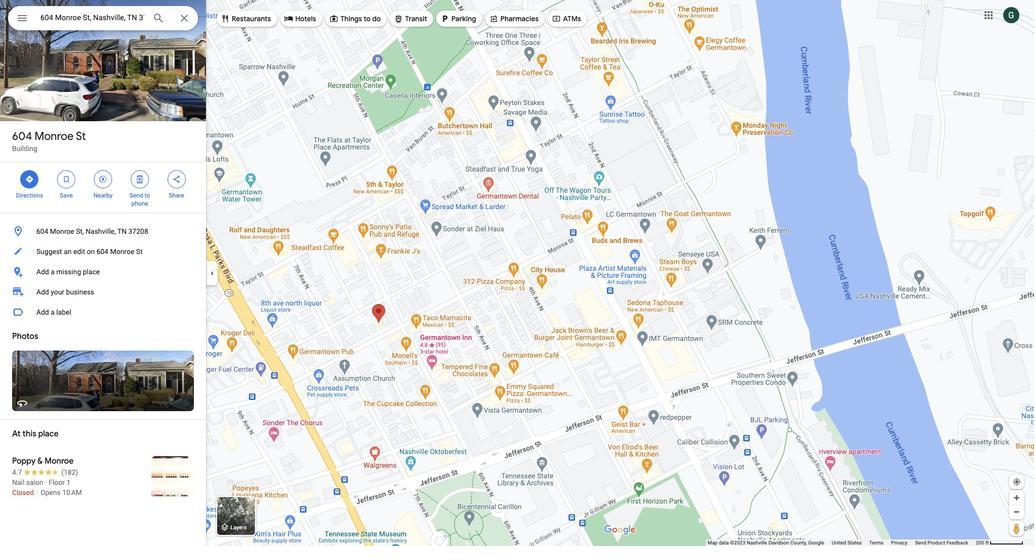 Task type: vqa. For each thing, say whether or not it's contained in the screenshot.
Diego within the Map region
no



Task type: locate. For each thing, give the bounding box(es) containing it.
1 vertical spatial add
[[36, 288, 49, 296]]

building
[[12, 144, 37, 153]]

604 right on
[[97, 248, 108, 256]]

604 up building
[[12, 129, 32, 143]]

2 a from the top
[[51, 308, 55, 316]]

footer inside 'google maps' element
[[708, 540, 976, 546]]

directions
[[16, 192, 43, 199]]

send to phone
[[130, 192, 150, 207]]

200 ft
[[976, 540, 989, 546]]

send inside send product feedback button
[[915, 540, 927, 546]]


[[221, 13, 230, 24]]

send up the phone
[[130, 192, 143, 199]]

st inside button
[[136, 248, 143, 256]]

 button
[[8, 6, 36, 32]]

monroe
[[35, 129, 74, 143], [50, 227, 74, 235], [110, 248, 134, 256], [45, 456, 74, 466]]

pharmacies
[[501, 14, 539, 23]]

2 horizontal spatial 604
[[97, 248, 108, 256]]

layers
[[231, 525, 247, 531]]

2 add from the top
[[36, 288, 49, 296]]

suggest
[[36, 248, 62, 256]]

a left missing
[[51, 268, 55, 276]]

business
[[66, 288, 94, 296]]

1 vertical spatial 604
[[36, 227, 48, 235]]

st
[[76, 129, 86, 143], [136, 248, 143, 256]]


[[329, 13, 339, 24]]


[[98, 174, 108, 185]]

1 horizontal spatial 604
[[36, 227, 48, 235]]

send left product
[[915, 540, 927, 546]]

 parking
[[441, 13, 476, 24]]

1 a from the top
[[51, 268, 55, 276]]

0 vertical spatial a
[[51, 268, 55, 276]]

google account: greg robinson  
(robinsongreg175@gmail.com) image
[[1004, 7, 1020, 23]]

3 add from the top
[[36, 308, 49, 316]]

monroe up building
[[35, 129, 74, 143]]

0 vertical spatial 604
[[12, 129, 32, 143]]

©2023
[[730, 540, 746, 546]]

604 inside the 604 monroe st building
[[12, 129, 32, 143]]

add a label
[[36, 308, 71, 316]]

1 vertical spatial to
[[145, 192, 150, 199]]

add left label
[[36, 308, 49, 316]]

604 monroe st, nashville, tn 37208 button
[[0, 221, 206, 241]]

1 vertical spatial send
[[915, 540, 927, 546]]

2 vertical spatial 604
[[97, 248, 108, 256]]

1 vertical spatial st
[[136, 248, 143, 256]]

604 for st
[[12, 129, 32, 143]]

edit
[[73, 248, 85, 256]]

add left your
[[36, 288, 49, 296]]

1 horizontal spatial send
[[915, 540, 927, 546]]

place
[[83, 268, 100, 276], [38, 429, 59, 439]]

product
[[928, 540, 946, 546]]

show your location image
[[1013, 477, 1022, 486]]

nearby
[[93, 192, 113, 199]]

&
[[37, 456, 43, 466]]

4.7 stars 182 reviews image
[[12, 467, 78, 477]]

0 horizontal spatial to
[[145, 192, 150, 199]]

add down suggest
[[36, 268, 49, 276]]

a for missing
[[51, 268, 55, 276]]

None field
[[40, 12, 144, 24]]

0 horizontal spatial send
[[130, 192, 143, 199]]

0 vertical spatial st
[[76, 129, 86, 143]]

0 horizontal spatial 604
[[12, 129, 32, 143]]

604 for st,
[[36, 227, 48, 235]]


[[441, 13, 450, 24]]

google
[[809, 540, 825, 546]]

(182)
[[61, 468, 78, 476]]


[[135, 174, 144, 185]]

604 monroe st, nashville, tn 37208
[[36, 227, 148, 235]]

label
[[56, 308, 71, 316]]

0 vertical spatial place
[[83, 268, 100, 276]]

st,
[[76, 227, 84, 235]]

604 monroe st main content
[[0, 0, 206, 546]]

place down on
[[83, 268, 100, 276]]

nashville
[[747, 540, 768, 546]]

footer containing map data ©2023 nashville davidson county, google
[[708, 540, 976, 546]]

604
[[12, 129, 32, 143], [36, 227, 48, 235], [97, 248, 108, 256]]

0 vertical spatial to
[[364, 14, 371, 23]]

a
[[51, 268, 55, 276], [51, 308, 55, 316]]

1 add from the top
[[36, 268, 49, 276]]

1 horizontal spatial st
[[136, 248, 143, 256]]

 atms
[[552, 13, 581, 24]]

1
[[67, 478, 71, 486]]

2 vertical spatial add
[[36, 308, 49, 316]]

send for send to phone
[[130, 192, 143, 199]]

1 horizontal spatial to
[[364, 14, 371, 23]]

nashville,
[[86, 227, 116, 235]]

0 vertical spatial send
[[130, 192, 143, 199]]

604 up suggest
[[36, 227, 48, 235]]

footer
[[708, 540, 976, 546]]


[[284, 13, 293, 24]]

map data ©2023 nashville davidson county, google
[[708, 540, 825, 546]]

4.7
[[12, 468, 22, 476]]

a for label
[[51, 308, 55, 316]]

an
[[64, 248, 72, 256]]

send inside send to phone
[[130, 192, 143, 199]]

monroe inside the 604 monroe st building
[[35, 129, 74, 143]]

0 vertical spatial add
[[36, 268, 49, 276]]

200 ft button
[[976, 540, 1024, 546]]

terms button
[[870, 540, 884, 546]]


[[394, 13, 403, 24]]

 restaurants
[[221, 13, 271, 24]]

your
[[51, 288, 64, 296]]

⋅
[[36, 488, 39, 497]]

place right this
[[38, 429, 59, 439]]

37208
[[128, 227, 148, 235]]

a left label
[[51, 308, 55, 316]]

to up the phone
[[145, 192, 150, 199]]

nail salon · floor 1 closed ⋅ opens 10 am
[[12, 478, 82, 497]]

1 horizontal spatial place
[[83, 268, 100, 276]]

to left do
[[364, 14, 371, 23]]


[[25, 174, 34, 185]]

0 horizontal spatial st
[[76, 129, 86, 143]]

add your business link
[[0, 282, 206, 302]]

zoom out image
[[1013, 508, 1021, 516]]

1 vertical spatial place
[[38, 429, 59, 439]]

1 vertical spatial a
[[51, 308, 55, 316]]

 search field
[[8, 6, 198, 32]]

hotels
[[295, 14, 316, 23]]

to
[[364, 14, 371, 23], [145, 192, 150, 199]]

states
[[848, 540, 862, 546]]

closed
[[12, 488, 34, 497]]



Task type: describe. For each thing, give the bounding box(es) containing it.
 hotels
[[284, 13, 316, 24]]

0 horizontal spatial place
[[38, 429, 59, 439]]

do
[[372, 14, 381, 23]]

county,
[[791, 540, 807, 546]]

monroe left the st,
[[50, 227, 74, 235]]

photos
[[12, 331, 38, 341]]

floor
[[49, 478, 65, 486]]

suggest an edit on 604 monroe st button
[[0, 241, 206, 262]]

none field inside 604 monroe st, nashville, tn 37208 field
[[40, 12, 144, 24]]

ft
[[986, 540, 989, 546]]

on
[[87, 248, 95, 256]]

send product feedback
[[915, 540, 969, 546]]

this
[[23, 429, 36, 439]]

phone
[[131, 200, 148, 207]]

add for add a missing place
[[36, 268, 49, 276]]

place inside add a missing place button
[[83, 268, 100, 276]]

actions for 604 monroe st region
[[0, 162, 206, 213]]

transit
[[405, 14, 427, 23]]

terms
[[870, 540, 884, 546]]

send for send product feedback
[[915, 540, 927, 546]]

poppy
[[12, 456, 36, 466]]

united states
[[832, 540, 862, 546]]

monroe up the (182)
[[45, 456, 74, 466]]

opens
[[40, 488, 61, 497]]

missing
[[56, 268, 81, 276]]

map
[[708, 540, 718, 546]]

united states button
[[832, 540, 862, 546]]

suggest an edit on 604 monroe st
[[36, 248, 143, 256]]

things
[[341, 14, 362, 23]]

united
[[832, 540, 847, 546]]

at
[[12, 429, 21, 439]]


[[489, 13, 499, 24]]

monroe down tn
[[110, 248, 134, 256]]

add a missing place button
[[0, 262, 206, 282]]

add a missing place
[[36, 268, 100, 276]]

604 monroe st building
[[12, 129, 86, 153]]

show street view coverage image
[[1010, 521, 1024, 536]]

parking
[[452, 14, 476, 23]]

604 Monroe St, Nashville, TN 37208 field
[[8, 6, 198, 30]]

add your business
[[36, 288, 94, 296]]

zoom in image
[[1013, 494, 1021, 502]]

add a label button
[[0, 302, 206, 322]]

privacy
[[892, 540, 908, 546]]

save
[[60, 192, 73, 199]]

collapse side panel image
[[207, 267, 218, 279]]

 transit
[[394, 13, 427, 24]]

data
[[719, 540, 729, 546]]

to inside send to phone
[[145, 192, 150, 199]]

st inside the 604 monroe st building
[[76, 129, 86, 143]]

send product feedback button
[[915, 540, 969, 546]]

at this place
[[12, 429, 59, 439]]

tn
[[117, 227, 127, 235]]

google maps element
[[0, 0, 1035, 546]]

add for add your business
[[36, 288, 49, 296]]


[[552, 13, 561, 24]]

add for add a label
[[36, 308, 49, 316]]

feedback
[[947, 540, 969, 546]]

200
[[976, 540, 985, 546]]

·
[[45, 478, 47, 486]]

 pharmacies
[[489, 13, 539, 24]]


[[62, 174, 71, 185]]

atms
[[563, 14, 581, 23]]

10 am
[[62, 488, 82, 497]]

share
[[169, 192, 184, 199]]


[[16, 11, 28, 25]]

poppy & monroe
[[12, 456, 74, 466]]

davidson
[[769, 540, 790, 546]]

 things to do
[[329, 13, 381, 24]]

restaurants
[[232, 14, 271, 23]]


[[172, 174, 181, 185]]

nail
[[12, 478, 24, 486]]

to inside  things to do
[[364, 14, 371, 23]]

privacy button
[[892, 540, 908, 546]]

salon
[[26, 478, 43, 486]]



